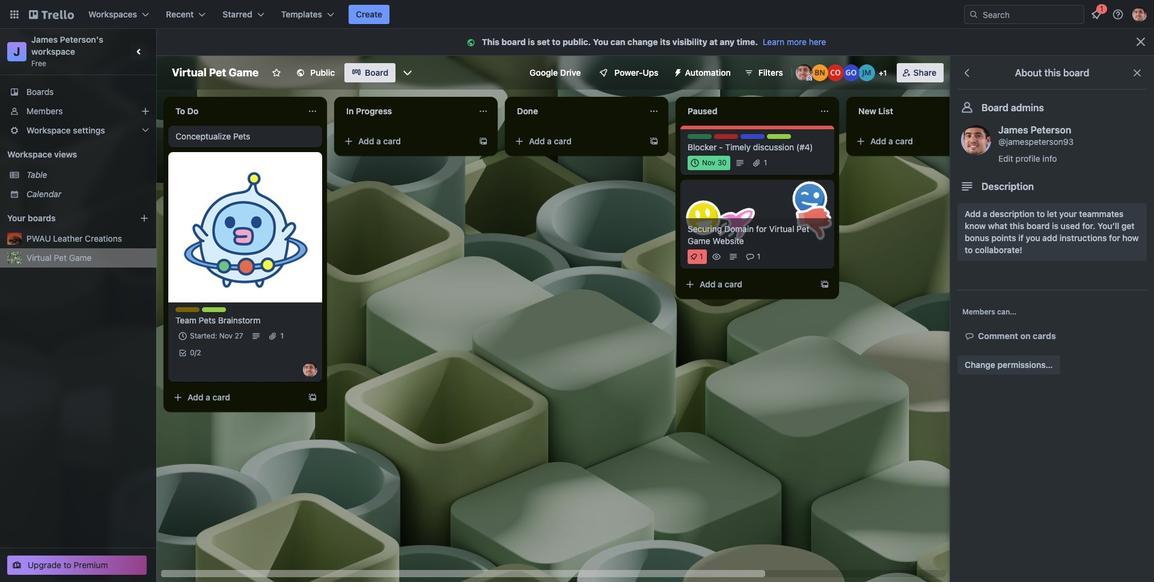 Task type: vqa. For each thing, say whether or not it's contained in the screenshot.
top prioritize
no



Task type: locate. For each thing, give the bounding box(es) containing it.
team for team pets brainstorm
[[176, 315, 197, 325]]

2 vertical spatial game
[[69, 253, 92, 263]]

add down website at the top right
[[700, 279, 716, 289]]

change permissions… link
[[958, 355, 1060, 375]]

0 vertical spatial board
[[365, 67, 389, 78]]

1 horizontal spatial for
[[1109, 233, 1121, 243]]

1 vertical spatial virtual pet game
[[26, 253, 92, 263]]

0 horizontal spatial james
[[31, 34, 58, 44]]

0 horizontal spatial members
[[26, 106, 63, 116]]

add a card down 2
[[188, 392, 230, 402]]

workspaces button
[[81, 5, 156, 24]]

1 horizontal spatial nov
[[702, 158, 716, 167]]

google drive
[[530, 67, 581, 78]]

sm image inside the automation 'button'
[[668, 63, 685, 80]]

0 horizontal spatial is
[[528, 37, 535, 47]]

1 vertical spatial board
[[1064, 67, 1090, 78]]

create from template… image for to do
[[308, 393, 317, 402]]

0 vertical spatial workspace
[[26, 125, 71, 135]]

game left the 'star or unstar board' image
[[229, 66, 259, 79]]

0 horizontal spatial this
[[1010, 221, 1025, 231]]

0 horizontal spatial game
[[69, 253, 92, 263]]

0 vertical spatial create from template… image
[[479, 136, 488, 146]]

2 horizontal spatial create from template… image
[[820, 280, 830, 289]]

christina overa (christinaovera) image
[[827, 64, 844, 81]]

0 vertical spatial nov
[[702, 158, 716, 167]]

30
[[718, 158, 727, 167]]

add a card down the done
[[529, 136, 572, 146]]

points
[[992, 233, 1017, 243]]

learn more here link
[[758, 37, 826, 47]]

nov left 27
[[219, 331, 233, 340]]

team task
[[202, 307, 239, 316]]

members inside 'link'
[[26, 106, 63, 116]]

0 horizontal spatial nov
[[219, 331, 233, 340]]

virtual pet game down leather
[[26, 253, 92, 263]]

board right about
[[1064, 67, 1090, 78]]

calendar
[[26, 189, 61, 199]]

learn
[[763, 37, 785, 47]]

this up if
[[1010, 221, 1025, 231]]

1 vertical spatial members
[[963, 307, 996, 316]]

settings
[[73, 125, 105, 135]]

game inside securing domain for virtual pet game website
[[688, 236, 711, 246]]

1 horizontal spatial members
[[963, 307, 996, 316]]

0 horizontal spatial virtual
[[26, 253, 52, 263]]

color: green, title: "goal" element
[[688, 134, 712, 143]]

this
[[1045, 67, 1061, 78], [1010, 221, 1025, 231]]

james for peterson's
[[31, 34, 58, 44]]

0 horizontal spatial team
[[176, 315, 197, 325]]

virtual down the laugh 'image'
[[769, 224, 795, 234]]

0 vertical spatial game
[[229, 66, 259, 79]]

1 vertical spatial james peterson (jamespeterson93) image
[[961, 125, 992, 155]]

0 horizontal spatial pet
[[54, 253, 67, 263]]

team for team task
[[202, 307, 221, 316]]

workspace inside dropdown button
[[26, 125, 71, 135]]

starred button
[[215, 5, 272, 24]]

add a card button for to do
[[168, 388, 303, 407]]

0 / 2
[[190, 348, 201, 357]]

Paused text field
[[681, 102, 813, 121]]

edit
[[999, 153, 1014, 164]]

more
[[787, 37, 807, 47]]

1 vertical spatial create from template… image
[[820, 280, 830, 289]]

a
[[376, 136, 381, 146], [547, 136, 552, 146], [889, 136, 893, 146], [983, 209, 988, 219], [718, 279, 723, 289], [206, 392, 210, 402]]

started:
[[190, 331, 217, 340]]

blocker left fyi
[[714, 134, 741, 143]]

add a card for to do
[[188, 392, 230, 402]]

2 vertical spatial create from template… image
[[308, 393, 317, 402]]

game down securing
[[688, 236, 711, 246]]

add a card down website at the top right
[[700, 279, 743, 289]]

for
[[756, 224, 767, 234], [1109, 233, 1121, 243]]

add down the done
[[529, 136, 545, 146]]

james up workspace
[[31, 34, 58, 44]]

sm image
[[964, 330, 978, 342]]

virtual up to do
[[172, 66, 207, 79]]

0 horizontal spatial create from template… image
[[308, 393, 317, 402]]

members
[[26, 106, 63, 116], [963, 307, 996, 316]]

1 vertical spatial workspace
[[7, 149, 52, 159]]

members up sm icon
[[963, 307, 996, 316]]

pet
[[209, 66, 226, 79], [797, 224, 810, 234], [54, 253, 67, 263]]

add a card button for paused
[[681, 275, 815, 294]]

recent
[[166, 9, 194, 19]]

its
[[660, 37, 671, 47]]

brainstorm
[[218, 315, 261, 325]]

2 horizontal spatial pet
[[797, 224, 810, 234]]

to right set at the top left of the page
[[552, 37, 561, 47]]

workspace views
[[7, 149, 77, 159]]

1 vertical spatial pets
[[199, 315, 216, 325]]

color: bold lime, title: none image
[[767, 134, 791, 139]]

-
[[719, 142, 723, 152]]

your boards
[[7, 213, 56, 223]]

james peterson @jamespeterson93
[[999, 124, 1074, 147]]

Board name text field
[[166, 63, 265, 82]]

star or unstar board image
[[272, 68, 282, 78]]

1 horizontal spatial board
[[982, 102, 1009, 113]]

free
[[31, 59, 46, 68]]

pet down leather
[[54, 253, 67, 263]]

board left customize views icon
[[365, 67, 389, 78]]

27
[[235, 331, 243, 340]]

blocker for blocker - timely discussion (#4)
[[688, 142, 717, 152]]

workspace settings button
[[0, 121, 156, 140]]

0 vertical spatial pet
[[209, 66, 226, 79]]

0 vertical spatial james peterson (jamespeterson93) image
[[796, 64, 813, 81]]

0
[[190, 348, 195, 357]]

workspace up table
[[7, 149, 52, 159]]

is
[[528, 37, 535, 47], [1052, 221, 1059, 231]]

board left admins
[[982, 102, 1009, 113]]

nov
[[702, 158, 716, 167], [219, 331, 233, 340]]

james peterson (jamespeterson93) image
[[796, 64, 813, 81], [303, 363, 317, 377]]

share
[[914, 67, 937, 78]]

this inside add a description to let your teammates know what this board is used for. you'll get bonus points if you add instructions for how to collaborate!
[[1010, 221, 1025, 231]]

securing domain for virtual pet game website
[[688, 224, 810, 246]]

0 horizontal spatial james peterson (jamespeterson93) image
[[303, 363, 317, 377]]

to right upgrade
[[64, 560, 71, 570]]

google drive button
[[509, 63, 588, 82]]

nov inside option
[[702, 158, 716, 167]]

to
[[176, 106, 185, 116]]

workspace up workspace views
[[26, 125, 71, 135]]

add a card down progress
[[358, 136, 401, 146]]

you'll
[[1098, 221, 1120, 231]]

board up you
[[1027, 221, 1050, 231]]

1 vertical spatial this
[[1010, 221, 1025, 231]]

boards
[[28, 213, 56, 223]]

started: nov 27
[[190, 331, 243, 340]]

description
[[990, 209, 1035, 219]]

workspace
[[31, 46, 75, 57]]

a for done
[[547, 136, 552, 146]]

virtual down pwau
[[26, 253, 52, 263]]

james peterson's workspace free
[[31, 34, 106, 68]]

blocker - timely discussion (#4)
[[688, 142, 813, 152]]

card for paused
[[725, 279, 743, 289]]

0 vertical spatial virtual pet game
[[172, 66, 259, 79]]

Search field
[[979, 5, 1084, 23]]

game down pwau leather creations
[[69, 253, 92, 263]]

james peterson (jamespeterson93) image left edit
[[961, 125, 992, 155]]

0 horizontal spatial sm image
[[465, 37, 482, 49]]

this board is set to public. you can change its visibility at any time. learn more here
[[482, 37, 826, 47]]

in progress
[[346, 106, 392, 116]]

0 horizontal spatial pets
[[199, 315, 216, 325]]

james down board admins
[[999, 124, 1029, 135]]

2 horizontal spatial game
[[688, 236, 711, 246]]

0 horizontal spatial virtual pet game
[[26, 253, 92, 263]]

to down bonus
[[965, 245, 973, 255]]

new list
[[859, 106, 894, 116]]

2 horizontal spatial board
[[1064, 67, 1090, 78]]

create from template… image
[[479, 136, 488, 146], [820, 280, 830, 289], [308, 393, 317, 402]]

1 vertical spatial is
[[1052, 221, 1059, 231]]

1 horizontal spatial virtual
[[172, 66, 207, 79]]

create from template… image for paused
[[820, 280, 830, 289]]

let
[[1047, 209, 1057, 219]]

pet down the laugh 'image'
[[797, 224, 810, 234]]

1 horizontal spatial pet
[[209, 66, 226, 79]]

james
[[31, 34, 58, 44], [999, 124, 1029, 135]]

members down boards
[[26, 106, 63, 116]]

to
[[552, 37, 561, 47], [1037, 209, 1045, 219], [965, 245, 973, 255], [64, 560, 71, 570]]

set
[[537, 37, 550, 47]]

pet up the to do text box
[[209, 66, 226, 79]]

for inside add a description to let your teammates know what this board is used for. you'll get bonus points if you add instructions for how to collaborate!
[[1109, 233, 1121, 243]]

is left set at the top left of the page
[[528, 37, 535, 47]]

0 vertical spatial virtual
[[172, 66, 207, 79]]

this
[[482, 37, 500, 47]]

add down 0 / 2
[[188, 392, 204, 402]]

laugh image
[[789, 177, 831, 220]]

(#4)
[[797, 142, 813, 152]]

1 down securing domain for virtual pet game website link
[[757, 252, 761, 261]]

color: red, title: "blocker" element
[[714, 134, 741, 143]]

know
[[965, 221, 986, 231]]

0 vertical spatial sm image
[[465, 37, 482, 49]]

leather
[[53, 233, 83, 244]]

1 horizontal spatial virtual pet game
[[172, 66, 259, 79]]

create
[[356, 9, 383, 19]]

+ 1
[[879, 69, 887, 78]]

conceptualize pets link
[[176, 130, 315, 143]]

1 vertical spatial board
[[982, 102, 1009, 113]]

add a card button down done text box
[[510, 132, 645, 151]]

0 horizontal spatial for
[[756, 224, 767, 234]]

board
[[365, 67, 389, 78], [982, 102, 1009, 113]]

0 vertical spatial board
[[502, 37, 526, 47]]

color: yellow, title: none image
[[176, 307, 200, 312]]

get
[[1122, 221, 1135, 231]]

card for in progress
[[383, 136, 401, 146]]

what
[[988, 221, 1008, 231]]

2 vertical spatial pet
[[54, 253, 67, 263]]

for right 'domain'
[[756, 224, 767, 234]]

add up 'know'
[[965, 209, 981, 219]]

To Do text field
[[168, 102, 301, 121]]

do
[[187, 106, 199, 116]]

2 vertical spatial board
[[1027, 221, 1050, 231]]

back to home image
[[29, 5, 74, 24]]

1 vertical spatial pet
[[797, 224, 810, 234]]

1 horizontal spatial board
[[1027, 221, 1050, 231]]

virtual
[[172, 66, 207, 79], [769, 224, 795, 234], [26, 253, 52, 263]]

1 vertical spatial game
[[688, 236, 711, 246]]

team left task at the left of page
[[202, 307, 221, 316]]

0 vertical spatial james
[[31, 34, 58, 44]]

a inside add a description to let your teammates know what this board is used for. you'll get bonus points if you add instructions for how to collaborate!
[[983, 209, 988, 219]]

1 horizontal spatial james
[[999, 124, 1029, 135]]

virtual pet game up the to do text box
[[172, 66, 259, 79]]

add
[[358, 136, 374, 146], [529, 136, 545, 146], [871, 136, 887, 146], [965, 209, 981, 219], [700, 279, 716, 289], [188, 392, 204, 402]]

New List text field
[[851, 102, 984, 121]]

add a card for in progress
[[358, 136, 401, 146]]

1 horizontal spatial team
[[202, 307, 221, 316]]

upgrade
[[28, 560, 61, 570]]

1 horizontal spatial pets
[[233, 131, 250, 141]]

0 horizontal spatial board
[[365, 67, 389, 78]]

any
[[720, 37, 735, 47]]

0 vertical spatial james peterson (jamespeterson93) image
[[1133, 7, 1147, 22]]

workspace settings
[[26, 125, 105, 135]]

this right about
[[1045, 67, 1061, 78]]

1 vertical spatial nov
[[219, 331, 233, 340]]

permissions…
[[998, 360, 1053, 370]]

pets down the to do text box
[[233, 131, 250, 141]]

pets for team
[[199, 315, 216, 325]]

0 vertical spatial this
[[1045, 67, 1061, 78]]

1 vertical spatial sm image
[[668, 63, 685, 80]]

color: blue, title: "fyi" element
[[741, 134, 765, 143]]

1 vertical spatial virtual
[[769, 224, 795, 234]]

1 horizontal spatial create from template… image
[[479, 136, 488, 146]]

color: bold lime, title: "team task" element
[[202, 307, 239, 316]]

1 horizontal spatial james peterson (jamespeterson93) image
[[1133, 7, 1147, 22]]

sm image
[[465, 37, 482, 49], [668, 63, 685, 80]]

james peterson (jamespeterson93) image right the open information menu 'icon'
[[1133, 7, 1147, 22]]

sm image for this board is set to public. you can change its visibility at any time.
[[465, 37, 482, 49]]

james for peterson
[[999, 124, 1029, 135]]

0 vertical spatial members
[[26, 106, 63, 116]]

card for to do
[[213, 392, 230, 402]]

james inside 'james peterson's workspace free'
[[31, 34, 58, 44]]

nov left 30
[[702, 158, 716, 167]]

add a card button down website at the top right
[[681, 275, 815, 294]]

In Progress text field
[[339, 102, 471, 121]]

for down you'll
[[1109, 233, 1121, 243]]

create from template… image
[[649, 136, 659, 146]]

upgrade to premium link
[[7, 556, 147, 575]]

2 horizontal spatial virtual
[[769, 224, 795, 234]]

blocker up "nov 30" option
[[688, 142, 717, 152]]

james peterson (jamespeterson93) image
[[1133, 7, 1147, 22], [961, 125, 992, 155]]

1 horizontal spatial is
[[1052, 221, 1059, 231]]

1 horizontal spatial game
[[229, 66, 259, 79]]

blocker - timely discussion (#4) link
[[688, 141, 827, 153]]

pets up the started:
[[199, 315, 216, 325]]

gary orlando (garyorlando) image
[[843, 64, 860, 81]]

workspace for workspace views
[[7, 149, 52, 159]]

1 horizontal spatial sm image
[[668, 63, 685, 80]]

team down color: yellow, title: none image
[[176, 315, 197, 325]]

is down 'let'
[[1052, 221, 1059, 231]]

pet inside virtual pet game text field
[[209, 66, 226, 79]]

1 vertical spatial james
[[999, 124, 1029, 135]]

2 vertical spatial virtual
[[26, 253, 52, 263]]

add board image
[[139, 213, 149, 223]]

0 vertical spatial pets
[[233, 131, 250, 141]]

add a card button down 2
[[168, 388, 303, 407]]

board right this
[[502, 37, 526, 47]]

card
[[383, 136, 401, 146], [554, 136, 572, 146], [896, 136, 913, 146], [725, 279, 743, 289], [213, 392, 230, 402]]

add a card button for done
[[510, 132, 645, 151]]

info
[[1043, 153, 1057, 164]]

board for board admins
[[982, 102, 1009, 113]]

Nov 30 checkbox
[[688, 156, 730, 170]]

james peterson's workspace link
[[31, 34, 106, 57]]

virtual pet game inside text field
[[172, 66, 259, 79]]

game inside virtual pet game link
[[69, 253, 92, 263]]

add a card button down in progress text field
[[339, 132, 474, 151]]

teammates
[[1080, 209, 1124, 219]]

1 horizontal spatial james peterson (jamespeterson93) image
[[796, 64, 813, 81]]

james inside james peterson @jamespeterson93
[[999, 124, 1029, 135]]

add down in progress
[[358, 136, 374, 146]]



Task type: describe. For each thing, give the bounding box(es) containing it.
cards
[[1033, 331, 1056, 341]]

conceptualize
[[176, 131, 231, 141]]

j link
[[7, 42, 26, 61]]

customize views image
[[402, 67, 414, 79]]

virtual pet game link
[[26, 252, 149, 264]]

about this board
[[1015, 67, 1090, 78]]

primary element
[[0, 0, 1154, 29]]

change permissions…
[[965, 360, 1053, 370]]

profile
[[1016, 153, 1041, 164]]

description
[[982, 181, 1034, 192]]

power-ups
[[615, 67, 659, 78]]

add for done
[[529, 136, 545, 146]]

domain
[[725, 224, 754, 234]]

board admins
[[982, 102, 1044, 113]]

add for in progress
[[358, 136, 374, 146]]

a for paused
[[718, 279, 723, 289]]

your
[[1060, 209, 1077, 219]]

nov 30
[[702, 158, 727, 167]]

add a card button down new list text box
[[851, 132, 986, 151]]

add a card down 'list'
[[871, 136, 913, 146]]

here
[[809, 37, 826, 47]]

2
[[197, 348, 201, 357]]

upgrade to premium
[[28, 560, 108, 570]]

change
[[965, 360, 996, 370]]

table link
[[26, 169, 149, 181]]

ben nelson (bennelson96) image
[[812, 64, 828, 81]]

is inside add a description to let your teammates know what this board is used for. you'll get bonus points if you add instructions for how to collaborate!
[[1052, 221, 1059, 231]]

premium
[[74, 560, 108, 570]]

workspace navigation collapse icon image
[[131, 43, 148, 60]]

+
[[879, 69, 884, 78]]

google
[[530, 67, 558, 78]]

ups
[[643, 67, 659, 78]]

team pets brainstorm link
[[176, 314, 315, 326]]

add a card for done
[[529, 136, 572, 146]]

public.
[[563, 37, 591, 47]]

blocker for blocker fyi
[[714, 134, 741, 143]]

list
[[879, 106, 894, 116]]

pet inside virtual pet game link
[[54, 253, 67, 263]]

conceptualize pets
[[176, 131, 250, 141]]

members can…
[[963, 307, 1017, 316]]

fyi
[[741, 134, 752, 143]]

0 horizontal spatial board
[[502, 37, 526, 47]]

game inside virtual pet game text field
[[229, 66, 259, 79]]

add a description to let your teammates know what this board is used for. you'll get bonus points if you add instructions for how to collaborate! link
[[958, 203, 1147, 261]]

members for members can…
[[963, 307, 996, 316]]

board inside add a description to let your teammates know what this board is used for. you'll get bonus points if you add instructions for how to collaborate!
[[1027, 221, 1050, 231]]

new
[[859, 106, 877, 116]]

1 right jeremy miller (jeremymiller198) image
[[884, 69, 887, 78]]

0 vertical spatial is
[[528, 37, 535, 47]]

create button
[[349, 5, 390, 24]]

members link
[[0, 102, 156, 121]]

if
[[1019, 233, 1024, 243]]

create from template… image for in progress
[[479, 136, 488, 146]]

your
[[7, 213, 26, 223]]

at
[[710, 37, 718, 47]]

timely
[[725, 142, 751, 152]]

board link
[[345, 63, 396, 82]]

card for done
[[554, 136, 572, 146]]

1 down blocker - timely discussion (#4) link
[[764, 158, 767, 167]]

pet inside securing domain for virtual pet game website
[[797, 224, 810, 234]]

peterson
[[1031, 124, 1072, 135]]

virtual inside securing domain for virtual pet game website
[[769, 224, 795, 234]]

1 down team pets brainstorm link
[[280, 331, 284, 340]]

your boards with 2 items element
[[7, 211, 121, 225]]

james peterson link
[[999, 124, 1072, 135]]

add a card for paused
[[700, 279, 743, 289]]

1 vertical spatial james peterson (jamespeterson93) image
[[303, 363, 317, 377]]

instructions
[[1060, 233, 1107, 243]]

task
[[223, 307, 239, 316]]

1 down securing
[[700, 252, 703, 261]]

public
[[310, 67, 335, 78]]

switch to… image
[[8, 8, 20, 20]]

sm image for automation
[[668, 63, 685, 80]]

jeremy miller (jeremymiller198) image
[[858, 64, 875, 81]]

1 notification image
[[1090, 7, 1104, 22]]

pwau leather creations link
[[26, 233, 149, 245]]

change
[[628, 37, 658, 47]]

workspace for workspace settings
[[26, 125, 71, 135]]

members for members
[[26, 106, 63, 116]]

add inside add a description to let your teammates know what this board is used for. you'll get bonus points if you add instructions for how to collaborate!
[[965, 209, 981, 219]]

boards link
[[0, 82, 156, 102]]

done
[[517, 106, 538, 116]]

add a description to let your teammates know what this board is used for. you'll get bonus points if you add instructions for how to collaborate!
[[965, 209, 1139, 255]]

virtual inside text field
[[172, 66, 207, 79]]

a for to do
[[206, 392, 210, 402]]

add for paused
[[700, 279, 716, 289]]

comment on cards
[[978, 331, 1056, 341]]

in
[[346, 106, 354, 116]]

1 horizontal spatial this
[[1045, 67, 1061, 78]]

add
[[1043, 233, 1058, 243]]

google drive icon image
[[517, 69, 525, 77]]

for.
[[1083, 221, 1096, 231]]

a for in progress
[[376, 136, 381, 146]]

discussion
[[753, 142, 794, 152]]

add a card button for in progress
[[339, 132, 474, 151]]

automation
[[685, 67, 731, 78]]

filters
[[759, 67, 783, 78]]

time.
[[737, 37, 758, 47]]

creations
[[85, 233, 122, 244]]

visibility
[[673, 37, 708, 47]]

pets for conceptualize
[[233, 131, 250, 141]]

Done text field
[[510, 102, 642, 121]]

open information menu image
[[1112, 8, 1124, 20]]

table
[[26, 170, 47, 180]]

for inside securing domain for virtual pet game website
[[756, 224, 767, 234]]

search image
[[969, 10, 979, 19]]

blocker fyi
[[714, 134, 752, 143]]

team pets brainstorm
[[176, 315, 261, 325]]

/
[[195, 348, 197, 357]]

filters button
[[741, 63, 787, 82]]

edit profile info
[[999, 153, 1057, 164]]

drive
[[560, 67, 581, 78]]

how
[[1123, 233, 1139, 243]]

calendar link
[[26, 188, 149, 200]]

paused
[[688, 106, 718, 116]]

add for to do
[[188, 392, 204, 402]]

to do
[[176, 106, 199, 116]]

this member is an admin of this board. image
[[807, 76, 812, 81]]

collaborate!
[[975, 245, 1023, 255]]

to left 'let'
[[1037, 209, 1045, 219]]

progress
[[356, 106, 392, 116]]

0 horizontal spatial james peterson (jamespeterson93) image
[[961, 125, 992, 155]]

board for board
[[365, 67, 389, 78]]

add down new list
[[871, 136, 887, 146]]



